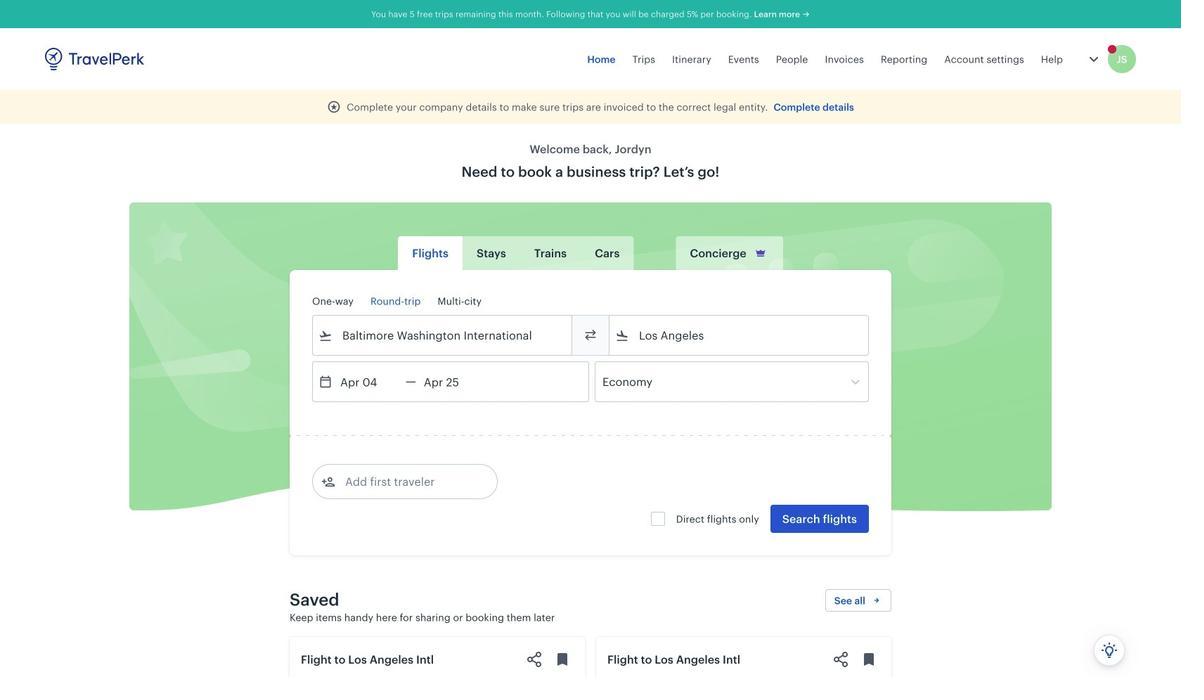 Task type: describe. For each thing, give the bounding box(es) containing it.
Return text field
[[416, 362, 489, 402]]

Add first traveler search field
[[336, 471, 482, 493]]

To search field
[[630, 324, 850, 347]]



Task type: locate. For each thing, give the bounding box(es) containing it.
Depart text field
[[333, 362, 406, 402]]

From search field
[[333, 324, 554, 347]]



